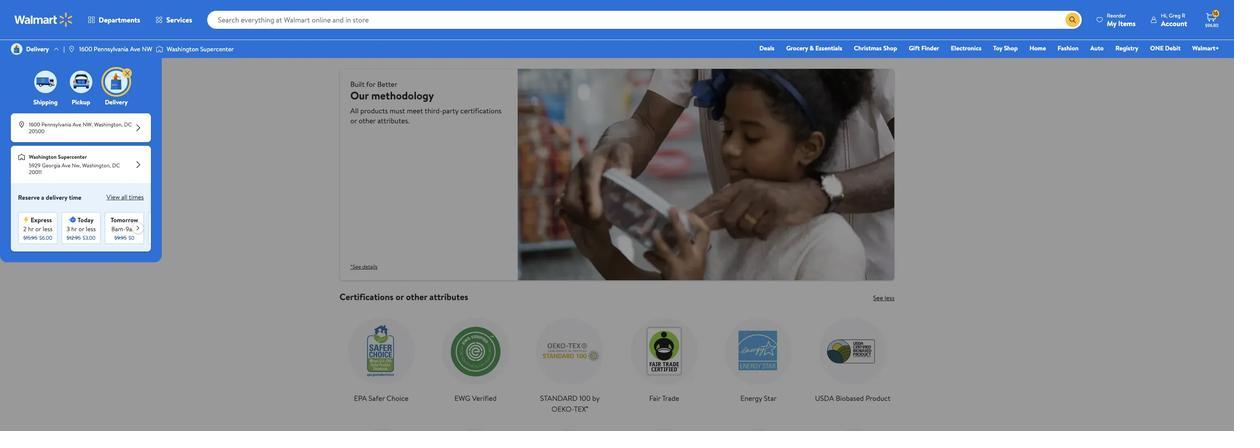 Task type: describe. For each thing, give the bounding box(es) containing it.
search icon image
[[1069, 16, 1076, 23]]

view all times button
[[106, 191, 144, 205]]

3 hr or less $12.95 $3.00
[[66, 225, 96, 242]]

 image up reserve
[[18, 154, 25, 161]]

today
[[78, 216, 94, 225]]

20011
[[29, 169, 42, 176]]

2 hr or less $15.95 $6.00
[[23, 225, 53, 242]]

nw
[[142, 45, 152, 54]]

*see details
[[350, 263, 378, 271]]

star
[[764, 394, 777, 404]]

ave inside washington supercenter 5929 georgia ave nw, washington, dc 20011
[[62, 162, 71, 169]]

usda biobased product
[[815, 394, 891, 404]]

deals link
[[755, 43, 779, 53]]

less for today
[[86, 225, 96, 234]]

ave for nw,
[[73, 121, 81, 128]]

one debit link
[[1146, 43, 1185, 53]]

christmas shop
[[854, 44, 897, 53]]

trade
[[662, 394, 679, 404]]

express
[[31, 216, 52, 225]]

party
[[442, 106, 459, 116]]

or inside 3 hr or less $12.95 $3.00
[[78, 225, 84, 234]]

fashion
[[1058, 44, 1079, 53]]

ewg
[[455, 394, 470, 404]]

account
[[1161, 18, 1187, 28]]

certifications
[[460, 106, 502, 116]]

reserve
[[18, 193, 40, 202]]

$15.95
[[23, 234, 37, 242]]

time
[[69, 193, 81, 202]]

hr for today
[[71, 225, 77, 234]]

registry
[[1116, 44, 1138, 53]]

pickup button
[[68, 68, 94, 107]]

$96.80
[[1205, 22, 1219, 28]]

home
[[1030, 44, 1046, 53]]

nw,
[[83, 121, 93, 128]]

$6.00
[[39, 234, 52, 242]]

delivery
[[46, 193, 67, 202]]

express slot image
[[24, 217, 29, 224]]

items
[[1118, 18, 1136, 28]]

better
[[377, 79, 398, 89]]

epa
[[354, 394, 367, 404]]

all
[[121, 193, 127, 202]]

other inside built for better our methodology all products must meet third-party certifications or other attributes.
[[359, 116, 376, 126]]

washington, inside washington supercenter 5929 georgia ave nw, washington, dc 20011
[[82, 162, 111, 169]]

dc inside washington supercenter 5929 georgia ave nw, washington, dc 20011
[[112, 162, 120, 169]]

$3.00
[[83, 234, 96, 242]]

washington for washington supercenter
[[167, 45, 199, 54]]

dc inside 1600 pennsylvania ave nw, washington, dc 20500
[[124, 121, 132, 128]]

biobased
[[836, 394, 864, 404]]

energy star link
[[717, 310, 800, 404]]

times
[[129, 193, 144, 202]]

standard
[[540, 394, 578, 404]]

shipping button
[[32, 68, 59, 107]]

see less
[[873, 294, 895, 303]]

ave for nw
[[130, 45, 140, 54]]

Walmart Site-Wide search field
[[207, 11, 1082, 29]]

2
[[23, 225, 27, 234]]

2 horizontal spatial less
[[885, 294, 895, 303]]

attributes
[[429, 291, 468, 303]]

hi, greg r account
[[1161, 11, 1187, 28]]

fair trade link
[[622, 310, 706, 404]]

see less button
[[873, 294, 895, 303]]

for
[[366, 79, 376, 89]]

 image for delivery
[[11, 43, 23, 55]]

product
[[866, 394, 891, 404]]

16
[[1213, 10, 1218, 17]]

washington supercenter 5929 georgia ave nw, washington, dc 20011
[[29, 153, 120, 176]]

essentials
[[815, 44, 842, 53]]

electronics
[[951, 44, 982, 53]]

washington supercenter
[[167, 45, 234, 54]]

&
[[810, 44, 814, 53]]

nw,
[[72, 162, 81, 169]]

third-
[[425, 106, 442, 116]]

details
[[362, 263, 378, 271]]

methodology
[[371, 88, 434, 103]]

*see details button
[[350, 263, 378, 271]]

toy shop
[[993, 44, 1018, 53]]

epa safer choice
[[354, 394, 409, 404]]

5929
[[29, 162, 40, 169]]

 image inside delivery button
[[105, 71, 128, 93]]

energy star
[[740, 394, 777, 404]]

built
[[350, 79, 365, 89]]

oeko-
[[552, 405, 574, 415]]

1600 pennsylvania ave nw
[[79, 45, 152, 54]]

reorder my items
[[1107, 11, 1136, 28]]

$9.95
[[114, 234, 127, 242]]

see
[[873, 294, 883, 303]]

built for better our methodology all products must meet third-party certifications or other attributes.
[[350, 79, 502, 126]]

list containing epa safer choice
[[334, 303, 900, 432]]

departments button
[[80, 9, 148, 31]]

1600 for 1600 pennsylvania ave nw, washington, dc 20500
[[29, 121, 40, 128]]

meet
[[407, 106, 423, 116]]

supercenter for washington supercenter
[[200, 45, 234, 54]]

debit
[[1165, 44, 1181, 53]]



Task type: vqa. For each thing, say whether or not it's contained in the screenshot.
 image inside the Delivery button
yes



Task type: locate. For each thing, give the bounding box(es) containing it.
tomorrow 8am-9am $9.95 $0
[[111, 216, 138, 242]]

shop right christmas
[[883, 44, 897, 53]]

ewg verified link
[[434, 310, 517, 404]]

hr for express
[[28, 225, 34, 234]]

2 shop from the left
[[1004, 44, 1018, 53]]

 image for washington supercenter
[[156, 45, 163, 54]]

grocery
[[786, 44, 808, 53]]

0 horizontal spatial dc
[[112, 162, 120, 169]]

gift finder link
[[905, 43, 943, 53]]

ewg verified
[[455, 394, 497, 404]]

1600 for 1600 pennsylvania ave nw
[[79, 45, 92, 54]]

reserve a delivery time
[[18, 193, 81, 202]]

one
[[1150, 44, 1164, 53]]

0 horizontal spatial less
[[43, 225, 53, 234]]

tex®
[[574, 405, 588, 415]]

1 horizontal spatial hr
[[71, 225, 77, 234]]

other
[[359, 116, 376, 126], [406, 291, 427, 303]]

0 horizontal spatial washington
[[29, 153, 57, 161]]

 image inside pickup button
[[70, 71, 92, 93]]

pennsylvania for nw
[[94, 45, 129, 54]]

 image for pickup
[[70, 71, 92, 93]]

1 vertical spatial supercenter
[[58, 153, 87, 161]]

0 vertical spatial dc
[[124, 121, 132, 128]]

view
[[106, 193, 120, 202]]

0 vertical spatial pennsylvania
[[94, 45, 129, 54]]

all
[[350, 106, 359, 116]]

pennsylvania down departments popup button
[[94, 45, 129, 54]]

9am
[[126, 225, 137, 234]]

8am-
[[111, 225, 126, 234]]

christmas shop link
[[850, 43, 901, 53]]

shop
[[883, 44, 897, 53], [1004, 44, 1018, 53]]

certifications
[[340, 291, 393, 303]]

0 vertical spatial ave
[[130, 45, 140, 54]]

2 horizontal spatial ave
[[130, 45, 140, 54]]

less up the $6.00
[[43, 225, 53, 234]]

0 horizontal spatial delivery
[[26, 45, 49, 54]]

washington inside washington supercenter 5929 georgia ave nw, washington, dc 20011
[[29, 153, 57, 161]]

1 hr from the left
[[28, 225, 34, 234]]

washington up 5929
[[29, 153, 57, 161]]

*see
[[350, 263, 361, 271]]

1 horizontal spatial pennsylvania
[[94, 45, 129, 54]]

toy
[[993, 44, 1002, 53]]

 image for shipping
[[34, 71, 57, 93]]

 image inside shipping button
[[34, 71, 57, 93]]

1 vertical spatial other
[[406, 291, 427, 303]]

1 horizontal spatial washington
[[167, 45, 199, 54]]

next slide for bookslotshortcutcarousel list image
[[132, 223, 143, 234]]

list
[[334, 303, 900, 432]]

0 horizontal spatial supercenter
[[58, 153, 87, 161]]

grocery & essentials link
[[782, 43, 846, 53]]

delivery inside delivery button
[[105, 98, 128, 107]]

fair
[[649, 394, 661, 404]]

evergreen slot image
[[69, 217, 76, 223]]

shop for toy shop
[[1004, 44, 1018, 53]]

0 horizontal spatial pennsylvania
[[41, 121, 71, 128]]

hr inside 3 hr or less $12.95 $3.00
[[71, 225, 77, 234]]

20500
[[29, 128, 45, 135]]

or right certifications
[[396, 291, 404, 303]]

hi,
[[1161, 11, 1168, 19]]

services button
[[148, 9, 200, 31]]

supercenter inside washington supercenter 5929 georgia ave nw, washington, dc 20011
[[58, 153, 87, 161]]

delivery button
[[103, 68, 132, 107]]

0 vertical spatial washington,
[[94, 121, 123, 128]]

usda
[[815, 394, 834, 404]]

grocery & essentials
[[786, 44, 842, 53]]

view all times
[[106, 193, 144, 202]]

0 vertical spatial washington
[[167, 45, 199, 54]]

0 horizontal spatial hr
[[28, 225, 34, 234]]

 image down walmart image
[[11, 43, 23, 55]]

1600 inside 1600 pennsylvania ave nw, washington, dc 20500
[[29, 121, 40, 128]]

pennsylvania down "shipping"
[[41, 121, 71, 128]]

pennsylvania
[[94, 45, 129, 54], [41, 121, 71, 128]]

 image for 1600 pennsylvania ave nw, washington, dc 20500
[[18, 121, 25, 128]]

our
[[350, 88, 369, 103]]

christmas
[[854, 44, 882, 53]]

0 horizontal spatial other
[[359, 116, 376, 126]]

supercenter for washington supercenter 5929 georgia ave nw, washington, dc 20011
[[58, 153, 87, 161]]

0 horizontal spatial shop
[[883, 44, 897, 53]]

1 horizontal spatial 1600
[[79, 45, 92, 54]]

toy shop link
[[989, 43, 1022, 53]]

reorder
[[1107, 11, 1126, 19]]

3
[[66, 225, 70, 234]]

washington for washington supercenter 5929 georgia ave nw, washington, dc 20011
[[29, 153, 57, 161]]

auto
[[1090, 44, 1104, 53]]

gift
[[909, 44, 920, 53]]

2 hr from the left
[[71, 225, 77, 234]]

1 horizontal spatial dc
[[124, 121, 132, 128]]

usda biobased product link
[[811, 310, 895, 404]]

1600 right |
[[79, 45, 92, 54]]

choice
[[387, 394, 409, 404]]

energy
[[740, 394, 762, 404]]

washington down services
[[167, 45, 199, 54]]

or up the $6.00
[[35, 225, 41, 234]]

 image left 20500
[[18, 121, 25, 128]]

0 vertical spatial delivery
[[26, 45, 49, 54]]

tomorrow
[[111, 216, 138, 225]]

my
[[1107, 18, 1117, 28]]

1 horizontal spatial supercenter
[[200, 45, 234, 54]]

gift finder
[[909, 44, 939, 53]]

georgia
[[42, 162, 60, 169]]

electronics link
[[947, 43, 986, 53]]

hr inside 2 hr or less $15.95 $6.00
[[28, 225, 34, 234]]

0 vertical spatial other
[[359, 116, 376, 126]]

less up $3.00
[[86, 225, 96, 234]]

standard 100 by oeko-tex®
[[540, 394, 600, 415]]

other right all
[[359, 116, 376, 126]]

must
[[390, 106, 405, 116]]

 image up pickup
[[70, 71, 92, 93]]

shop for christmas shop
[[883, 44, 897, 53]]

less inside 3 hr or less $12.95 $3.00
[[86, 225, 96, 234]]

1 vertical spatial pennsylvania
[[41, 121, 71, 128]]

pickup
[[72, 98, 90, 107]]

standard 100 by oeko-tex® link
[[528, 310, 612, 415]]

 image right 'nw'
[[156, 45, 163, 54]]

delivery
[[26, 45, 49, 54], [105, 98, 128, 107]]

less right see
[[885, 294, 895, 303]]

1 horizontal spatial delivery
[[105, 98, 128, 107]]

1 vertical spatial ave
[[73, 121, 81, 128]]

1 vertical spatial delivery
[[105, 98, 128, 107]]

0 vertical spatial supercenter
[[200, 45, 234, 54]]

 image inside "1600 pennsylvania ave nw, washington, dc 20500" button
[[18, 121, 25, 128]]

or inside 2 hr or less $15.95 $6.00
[[35, 225, 41, 234]]

0 horizontal spatial 1600
[[29, 121, 40, 128]]

shop right "toy"
[[1004, 44, 1018, 53]]

fair trade
[[649, 394, 679, 404]]

pennsylvania for nw,
[[41, 121, 71, 128]]

1 vertical spatial dc
[[112, 162, 120, 169]]

other left attributes
[[406, 291, 427, 303]]

home link
[[1025, 43, 1050, 53]]

1 vertical spatial washington
[[29, 153, 57, 161]]

or up $3.00
[[78, 225, 84, 234]]

hr right 3
[[71, 225, 77, 234]]

 image up "shipping"
[[34, 71, 57, 93]]

|
[[63, 45, 65, 54]]

less for express
[[43, 225, 53, 234]]

dc down delivery button
[[124, 121, 132, 128]]

1 horizontal spatial other
[[406, 291, 427, 303]]

 image
[[11, 43, 23, 55], [156, 45, 163, 54], [34, 71, 57, 93], [70, 71, 92, 93], [105, 71, 128, 93], [18, 121, 25, 128], [18, 154, 25, 161]]

 image down 1600 pennsylvania ave nw
[[105, 71, 128, 93]]

1600 down "shipping"
[[29, 121, 40, 128]]

1 horizontal spatial shop
[[1004, 44, 1018, 53]]

one debit
[[1150, 44, 1181, 53]]

safer
[[369, 394, 385, 404]]

shipping
[[33, 98, 58, 107]]

1 vertical spatial 1600
[[29, 121, 40, 128]]

supercenter
[[200, 45, 234, 54], [58, 153, 87, 161]]

1 shop from the left
[[883, 44, 897, 53]]

ave inside 1600 pennsylvania ave nw, washington, dc 20500
[[73, 121, 81, 128]]

1 horizontal spatial ave
[[73, 121, 81, 128]]

greg
[[1169, 11, 1181, 19]]

or
[[350, 116, 357, 126], [35, 225, 41, 234], [78, 225, 84, 234], [396, 291, 404, 303]]

delivery left |
[[26, 45, 49, 54]]

walmart image
[[14, 13, 73, 27]]

pennsylvania inside 1600 pennsylvania ave nw, washington, dc 20500
[[41, 121, 71, 128]]

delivery right pickup
[[105, 98, 128, 107]]

1600 pennsylvania ave nw, washington, dc 20500 button
[[18, 121, 144, 135]]

washington, inside 1600 pennsylvania ave nw, washington, dc 20500
[[94, 121, 123, 128]]

2 vertical spatial ave
[[62, 162, 71, 169]]

or inside built for better our methodology all products must meet third-party certifications or other attributes.
[[350, 116, 357, 126]]

less inside 2 hr or less $15.95 $6.00
[[43, 225, 53, 234]]

hr right 2
[[28, 225, 34, 234]]

services
[[166, 15, 192, 25]]

 image
[[68, 46, 75, 53]]

0 vertical spatial 1600
[[79, 45, 92, 54]]

1 vertical spatial washington,
[[82, 162, 111, 169]]

Search search field
[[207, 11, 1082, 29]]

registry link
[[1111, 43, 1143, 53]]

departments
[[99, 15, 140, 25]]

dc up view
[[112, 162, 120, 169]]

walmart+ link
[[1188, 43, 1223, 53]]

1 horizontal spatial less
[[86, 225, 96, 234]]

0 horizontal spatial ave
[[62, 162, 71, 169]]

or left products
[[350, 116, 357, 126]]

auto link
[[1086, 43, 1108, 53]]

washington
[[167, 45, 199, 54], [29, 153, 57, 161]]

walmart+
[[1192, 44, 1219, 53]]



